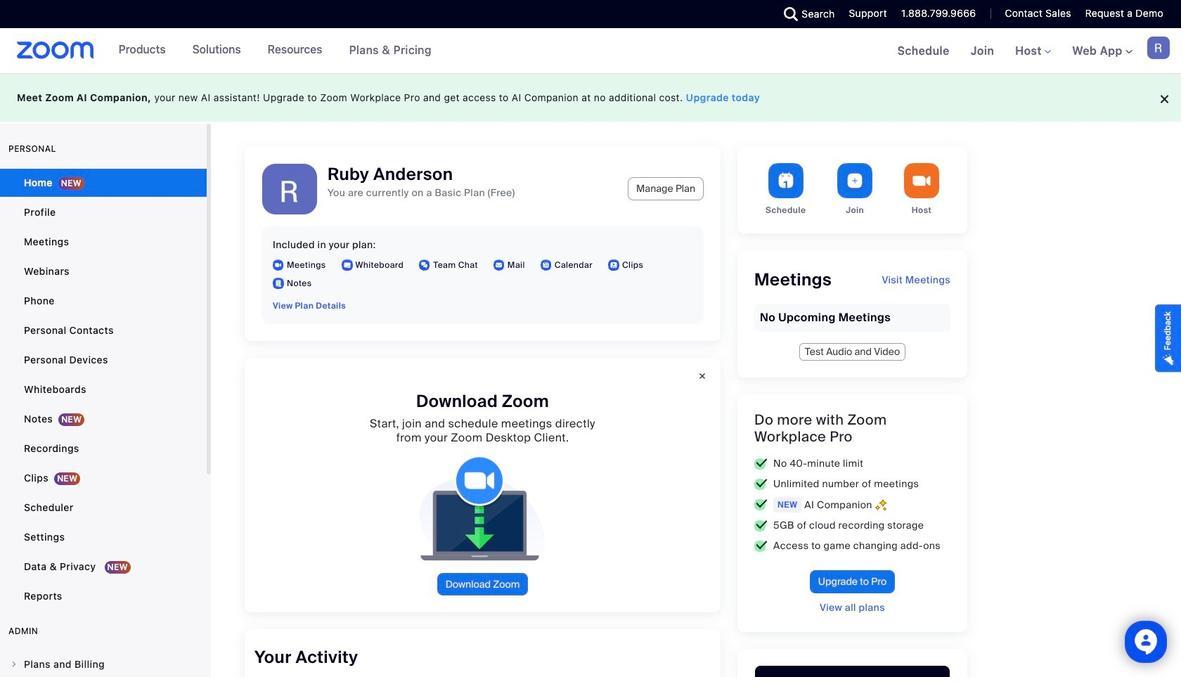 Task type: describe. For each thing, give the bounding box(es) containing it.
schedule image
[[769, 163, 804, 198]]

1 check box image from the top
[[755, 458, 768, 470]]

profile.zoom_calendar image
[[541, 260, 552, 271]]

right image
[[10, 661, 18, 669]]

1 check box image from the top
[[755, 479, 768, 490]]

profile.zoom_whiteboard image
[[342, 260, 353, 271]]

2 check box image from the top
[[755, 499, 768, 511]]



Task type: vqa. For each thing, say whether or not it's contained in the screenshot.
Next "icon"
no



Task type: locate. For each thing, give the bounding box(es) containing it.
profile picture image
[[1148, 37, 1171, 59]]

3 check box image from the top
[[755, 541, 768, 552]]

profile.zoom_meetings image
[[273, 260, 284, 271]]

profile.zoom_clips image
[[609, 260, 620, 271]]

meetings navigation
[[888, 28, 1182, 75]]

profile.zoom_notes image
[[273, 278, 284, 289]]

check box image
[[755, 458, 768, 470], [755, 520, 768, 532]]

personal menu menu
[[0, 169, 207, 612]]

avatar image
[[262, 164, 317, 219]]

0 vertical spatial check box image
[[755, 458, 768, 470]]

menu item
[[0, 651, 207, 677]]

2 check box image from the top
[[755, 520, 768, 532]]

footer
[[0, 73, 1182, 122]]

profile.zoom_mail image
[[494, 260, 505, 271]]

profile.zoom_team_chat image
[[419, 260, 431, 271]]

download zoom image
[[409, 457, 557, 562]]

product information navigation
[[108, 28, 443, 73]]

check box image
[[755, 479, 768, 490], [755, 499, 768, 511], [755, 541, 768, 552]]

zoom logo image
[[17, 42, 94, 59]]

1 vertical spatial check box image
[[755, 520, 768, 532]]

join image
[[838, 163, 873, 198]]

banner
[[0, 28, 1182, 75]]

2 vertical spatial check box image
[[755, 541, 768, 552]]

0 vertical spatial check box image
[[755, 479, 768, 490]]

host image
[[905, 163, 940, 198]]

advanced feature image
[[876, 499, 887, 511]]

1 vertical spatial check box image
[[755, 499, 768, 511]]



